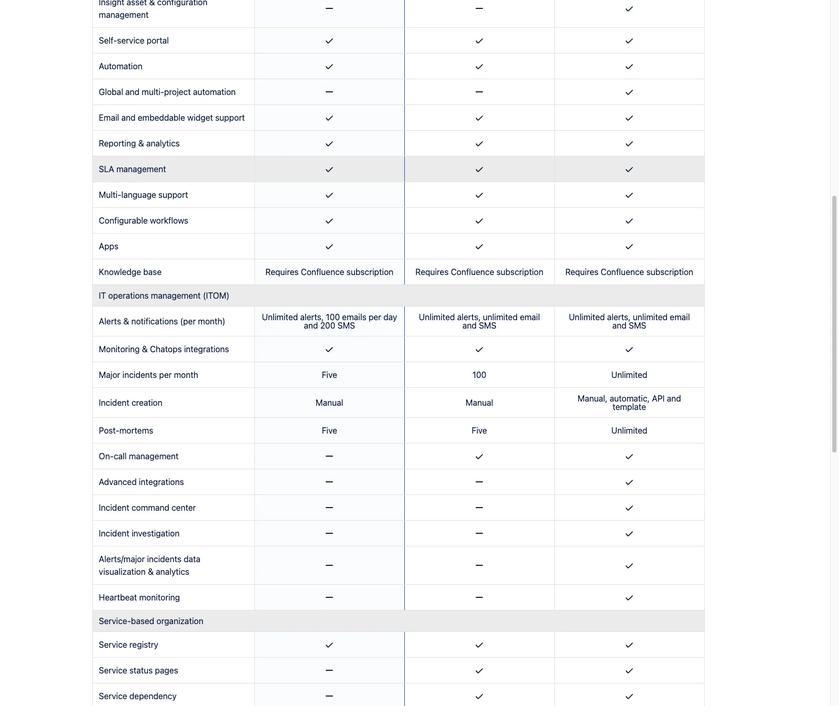 Task type: locate. For each thing, give the bounding box(es) containing it.
2 service from the top
[[99, 665, 127, 675]]

1 horizontal spatial email
[[670, 312, 691, 322]]

1 subscription from the left
[[347, 267, 394, 276]]

included image
[[624, 2, 636, 14], [474, 34, 486, 46], [624, 85, 636, 98], [324, 111, 336, 124], [474, 111, 486, 124], [474, 137, 486, 149], [624, 137, 636, 149], [624, 188, 636, 201], [474, 214, 486, 227], [324, 240, 336, 252], [624, 343, 636, 355], [474, 450, 486, 462], [624, 475, 636, 488], [624, 501, 636, 514], [474, 638, 486, 651], [474, 664, 486, 676], [624, 690, 636, 702]]

alerts,
[[300, 312, 324, 322], [458, 312, 481, 322], [608, 312, 631, 322]]

service registry
[[99, 640, 158, 649]]

creation
[[132, 398, 163, 407]]

3 service from the top
[[99, 691, 127, 701]]

management inside insight asset & configuration management
[[99, 10, 149, 19]]

per
[[369, 312, 382, 322], [159, 370, 172, 379]]

incident for incident command center
[[99, 503, 129, 512]]

alerts/major
[[99, 554, 145, 564]]

dependency
[[130, 691, 177, 701]]

& up monitoring
[[148, 567, 154, 576]]

incidents down investigation
[[147, 554, 182, 564]]

analytics down embeddable
[[146, 138, 180, 148]]

2 vertical spatial incident
[[99, 528, 129, 538]]

sms inside unlimited alerts, 100 emails per day and 200 sms
[[338, 321, 355, 330]]

1 horizontal spatial support
[[215, 113, 245, 122]]

management
[[99, 10, 149, 19], [116, 164, 166, 174], [151, 291, 201, 300], [129, 451, 179, 461]]

0 horizontal spatial unlimited
[[483, 312, 518, 322]]

0 horizontal spatial sms
[[338, 321, 355, 330]]

0 horizontal spatial support
[[159, 190, 188, 199]]

workflows
[[150, 216, 188, 225]]

1 service from the top
[[99, 640, 127, 649]]

1 requires from the left
[[266, 267, 299, 276]]

registry
[[130, 640, 158, 649]]

1 alerts, from the left
[[300, 312, 324, 322]]

1 unlimited alerts, unlimited email and sms from the left
[[419, 312, 541, 330]]

self-
[[99, 35, 117, 45]]

1 vertical spatial 100
[[473, 370, 487, 379]]

service-
[[99, 616, 131, 626]]

2 horizontal spatial sms
[[629, 321, 647, 330]]

2 unlimited alerts, unlimited email and sms from the left
[[569, 312, 691, 330]]

analytics down data
[[156, 567, 190, 576]]

based
[[131, 616, 154, 626]]

& right reporting
[[138, 138, 144, 148]]

command
[[132, 503, 170, 512]]

integrations down month)
[[184, 344, 229, 354]]

data
[[184, 554, 201, 564]]

2 horizontal spatial alerts,
[[608, 312, 631, 322]]

1 vertical spatial support
[[159, 190, 188, 199]]

& left chatops
[[142, 344, 148, 354]]

global
[[99, 87, 123, 96]]

management up advanced integrations
[[129, 451, 179, 461]]

incident command center
[[99, 503, 196, 512]]

0 vertical spatial incidents
[[123, 370, 157, 379]]

manual
[[316, 398, 344, 407], [466, 398, 494, 407]]

1 confluence from the left
[[301, 267, 345, 276]]

2 manual from the left
[[466, 398, 494, 407]]

0 horizontal spatial subscription
[[347, 267, 394, 276]]

chatops
[[150, 344, 182, 354]]

incidents up creation
[[123, 370, 157, 379]]

per left the day
[[369, 312, 382, 322]]

not included image for global and multi-project automation
[[324, 85, 336, 98]]

support
[[215, 113, 245, 122], [159, 190, 188, 199]]

not included image for incident command center
[[324, 501, 336, 514]]

service status pages
[[99, 665, 178, 675]]

sla
[[99, 164, 114, 174]]

self-service portal
[[99, 35, 169, 45]]

service down service-
[[99, 640, 127, 649]]

five for 100
[[322, 370, 338, 379]]

service left status
[[99, 665, 127, 675]]

1 email from the left
[[520, 312, 541, 322]]

not included image
[[324, 2, 336, 14], [324, 85, 336, 98], [474, 475, 486, 488], [324, 501, 336, 514], [324, 527, 336, 539], [324, 559, 336, 571], [474, 559, 486, 571], [324, 690, 336, 702]]

language
[[121, 190, 156, 199]]

major incidents per month
[[99, 370, 198, 379]]

1 vertical spatial analytics
[[156, 567, 190, 576]]

notifications
[[131, 316, 178, 326]]

subscription
[[347, 267, 394, 276], [497, 267, 544, 276], [647, 267, 694, 276]]

configuration
[[157, 0, 208, 7]]

embeddable
[[138, 113, 185, 122]]

1 incident from the top
[[99, 398, 129, 407]]

included image
[[324, 34, 336, 46], [624, 34, 636, 46], [324, 60, 336, 72], [474, 60, 486, 72], [624, 60, 636, 72], [624, 111, 636, 124], [324, 137, 336, 149], [324, 163, 336, 175], [474, 163, 486, 175], [624, 163, 636, 175], [324, 188, 336, 201], [474, 188, 486, 201], [324, 214, 336, 227], [624, 214, 636, 227], [474, 240, 486, 252], [624, 240, 636, 252], [324, 343, 336, 355], [474, 343, 486, 355], [624, 450, 636, 462], [624, 527, 636, 539], [624, 559, 636, 571], [624, 591, 636, 603], [324, 638, 336, 651], [624, 638, 636, 651], [624, 664, 636, 676], [474, 690, 486, 702]]

0 horizontal spatial confluence
[[301, 267, 345, 276]]

0 horizontal spatial unlimited alerts, unlimited email and sms
[[419, 312, 541, 330]]

not included image for incident investigation
[[324, 527, 336, 539]]

1 horizontal spatial unlimited alerts, unlimited email and sms
[[569, 312, 691, 330]]

1 horizontal spatial requires confluence subscription
[[416, 267, 544, 276]]

and
[[125, 87, 140, 96], [121, 113, 136, 122], [304, 321, 318, 330], [463, 321, 477, 330], [613, 321, 627, 330], [668, 393, 682, 403]]

3 requires confluence subscription from the left
[[566, 267, 694, 276]]

0 horizontal spatial email
[[520, 312, 541, 322]]

not included image for insight asset & configuration management
[[324, 2, 336, 14]]

five
[[322, 370, 338, 379], [322, 426, 338, 435], [472, 426, 488, 435]]

service for service status pages
[[99, 665, 127, 675]]

1 horizontal spatial confluence
[[451, 267, 495, 276]]

monitoring
[[99, 344, 140, 354]]

not included image for alerts/major incidents data visualization & analytics
[[324, 559, 336, 571]]

1 vertical spatial service
[[99, 665, 127, 675]]

service for service dependency
[[99, 691, 127, 701]]

1 vertical spatial per
[[159, 370, 172, 379]]

service dependency
[[99, 691, 177, 701]]

requires
[[266, 267, 299, 276], [416, 267, 449, 276], [566, 267, 599, 276]]

post-mortems
[[99, 426, 153, 435]]

2 horizontal spatial confluence
[[601, 267, 645, 276]]

0 vertical spatial support
[[215, 113, 245, 122]]

(per
[[180, 316, 196, 326]]

not included image
[[474, 2, 486, 14], [474, 85, 486, 98], [324, 450, 336, 462], [324, 475, 336, 488], [474, 501, 486, 514], [474, 527, 486, 539], [324, 591, 336, 603], [474, 591, 486, 603], [324, 664, 336, 676]]

unlimited
[[262, 312, 298, 322], [419, 312, 455, 322], [569, 312, 605, 322], [612, 370, 648, 379], [612, 426, 648, 435]]

2 horizontal spatial requires confluence subscription
[[566, 267, 694, 276]]

sms
[[338, 321, 355, 330], [479, 321, 497, 330], [629, 321, 647, 330]]

service for service registry
[[99, 640, 127, 649]]

management down reporting & analytics
[[116, 164, 166, 174]]

support up workflows
[[159, 190, 188, 199]]

1 horizontal spatial 100
[[473, 370, 487, 379]]

& right asset
[[149, 0, 155, 7]]

it operations management (itom)
[[99, 291, 230, 300]]

on-
[[99, 451, 114, 461]]

visualization
[[99, 567, 146, 576]]

2 requires from the left
[[416, 267, 449, 276]]

integrations
[[184, 344, 229, 354], [139, 477, 184, 486]]

0 vertical spatial incident
[[99, 398, 129, 407]]

incident down major
[[99, 398, 129, 407]]

per left month
[[159, 370, 172, 379]]

support right widget at the left of the page
[[215, 113, 245, 122]]

it
[[99, 291, 106, 300]]

incidents for alerts/major
[[147, 554, 182, 564]]

confluence
[[301, 267, 345, 276], [451, 267, 495, 276], [601, 267, 645, 276]]

management up (per
[[151, 291, 201, 300]]

1 horizontal spatial alerts,
[[458, 312, 481, 322]]

&
[[149, 0, 155, 7], [138, 138, 144, 148], [123, 316, 129, 326], [142, 344, 148, 354], [148, 567, 154, 576]]

0 horizontal spatial alerts,
[[300, 312, 324, 322]]

major
[[99, 370, 120, 379]]

analytics
[[146, 138, 180, 148], [156, 567, 190, 576]]

service
[[99, 640, 127, 649], [99, 665, 127, 675], [99, 691, 127, 701]]

1 vertical spatial incidents
[[147, 554, 182, 564]]

1 horizontal spatial subscription
[[497, 267, 544, 276]]

0 horizontal spatial manual
[[316, 398, 344, 407]]

0 horizontal spatial per
[[159, 370, 172, 379]]

incidents
[[123, 370, 157, 379], [147, 554, 182, 564]]

alerts
[[99, 316, 121, 326]]

2 vertical spatial service
[[99, 691, 127, 701]]

alerts, inside unlimited alerts, 100 emails per day and 200 sms
[[300, 312, 324, 322]]

0 horizontal spatial requires
[[266, 267, 299, 276]]

1 vertical spatial incident
[[99, 503, 129, 512]]

0 vertical spatial service
[[99, 640, 127, 649]]

1 horizontal spatial unlimited
[[633, 312, 668, 322]]

status
[[130, 665, 153, 675]]

incident down advanced on the bottom
[[99, 503, 129, 512]]

1 horizontal spatial requires
[[416, 267, 449, 276]]

2 subscription from the left
[[497, 267, 544, 276]]

& for notifications
[[123, 316, 129, 326]]

0 vertical spatial per
[[369, 312, 382, 322]]

2 horizontal spatial requires
[[566, 267, 599, 276]]

1 horizontal spatial sms
[[479, 321, 497, 330]]

asset
[[127, 0, 147, 7]]

mortems
[[120, 426, 153, 435]]

multi-
[[142, 87, 164, 96]]

service down service status pages
[[99, 691, 127, 701]]

1 horizontal spatial per
[[369, 312, 382, 322]]

0 horizontal spatial requires confluence subscription
[[266, 267, 394, 276]]

call
[[114, 451, 127, 461]]

management down insight
[[99, 10, 149, 19]]

reporting & analytics
[[99, 138, 180, 148]]

incident up alerts/major
[[99, 528, 129, 538]]

1 sms from the left
[[338, 321, 355, 330]]

0 vertical spatial 100
[[326, 312, 340, 322]]

integrations up command
[[139, 477, 184, 486]]

2 incident from the top
[[99, 503, 129, 512]]

0 vertical spatial analytics
[[146, 138, 180, 148]]

automation
[[193, 87, 236, 96]]

3 incident from the top
[[99, 528, 129, 538]]

1 horizontal spatial manual
[[466, 398, 494, 407]]

incidents inside alerts/major incidents data visualization & analytics
[[147, 554, 182, 564]]

2 horizontal spatial subscription
[[647, 267, 694, 276]]

1 vertical spatial integrations
[[139, 477, 184, 486]]

& right alerts at the left
[[123, 316, 129, 326]]

knowledge
[[99, 267, 141, 276]]

0 horizontal spatial 100
[[326, 312, 340, 322]]

advanced integrations
[[99, 477, 184, 486]]

unlimited alerts, unlimited email and sms
[[419, 312, 541, 330], [569, 312, 691, 330]]

incident
[[99, 398, 129, 407], [99, 503, 129, 512], [99, 528, 129, 538]]

multi-language support
[[99, 190, 188, 199]]

unlimited alerts, 100 emails per day and 200 sms
[[262, 312, 397, 330]]



Task type: vqa. For each thing, say whether or not it's contained in the screenshot.
Billing link
no



Task type: describe. For each thing, give the bounding box(es) containing it.
multi-
[[99, 190, 121, 199]]

investigation
[[132, 528, 180, 538]]

incident investigation
[[99, 528, 180, 538]]

center
[[172, 503, 196, 512]]

1 unlimited from the left
[[483, 312, 518, 322]]

reporting
[[99, 138, 136, 148]]

incident for incident creation
[[99, 398, 129, 407]]

3 sms from the left
[[629, 321, 647, 330]]

heartbeat
[[99, 592, 137, 602]]

3 requires from the left
[[566, 267, 599, 276]]

2 confluence from the left
[[451, 267, 495, 276]]

(itom)
[[203, 291, 230, 300]]

day
[[384, 312, 397, 322]]

2 requires confluence subscription from the left
[[416, 267, 544, 276]]

project
[[164, 87, 191, 96]]

month)
[[198, 316, 226, 326]]

alerts & notifications (per month)
[[99, 316, 226, 326]]

advanced
[[99, 477, 137, 486]]

operations
[[108, 291, 149, 300]]

incident for incident investigation
[[99, 528, 129, 538]]

monitoring & chatops integrations
[[99, 344, 229, 354]]

pages
[[155, 665, 178, 675]]

base
[[143, 267, 162, 276]]

analytics inside alerts/major incidents data visualization & analytics
[[156, 567, 190, 576]]

portal
[[147, 35, 169, 45]]

on-call management
[[99, 451, 179, 461]]

sla management
[[99, 164, 166, 174]]

and inside the manual, automatic, api and template
[[668, 393, 682, 403]]

and inside unlimited alerts, 100 emails per day and 200 sms
[[304, 321, 318, 330]]

email and embeddable widget support
[[99, 113, 245, 122]]

automation
[[99, 61, 143, 71]]

& for chatops
[[142, 344, 148, 354]]

3 subscription from the left
[[647, 267, 694, 276]]

not included image for service dependency
[[324, 690, 336, 702]]

email
[[99, 113, 119, 122]]

100 inside unlimited alerts, 100 emails per day and 200 sms
[[326, 312, 340, 322]]

configurable workflows
[[99, 216, 188, 225]]

heartbeat monitoring
[[99, 592, 180, 602]]

2 email from the left
[[670, 312, 691, 322]]

2 unlimited from the left
[[633, 312, 668, 322]]

api
[[653, 393, 665, 403]]

& inside insight asset & configuration management
[[149, 0, 155, 7]]

global and multi-project automation
[[99, 87, 236, 96]]

monitoring
[[139, 592, 180, 602]]

automatic,
[[610, 393, 650, 403]]

service
[[117, 35, 145, 45]]

knowledge base
[[99, 267, 162, 276]]

& for analytics
[[138, 138, 144, 148]]

manual, automatic, api and template
[[578, 393, 682, 411]]

0 vertical spatial integrations
[[184, 344, 229, 354]]

insight
[[99, 0, 125, 7]]

widget
[[188, 113, 213, 122]]

post-
[[99, 426, 120, 435]]

emails
[[342, 312, 367, 322]]

alerts/major incidents data visualization & analytics
[[99, 554, 201, 576]]

1 manual from the left
[[316, 398, 344, 407]]

200
[[321, 321, 336, 330]]

incidents for major
[[123, 370, 157, 379]]

1 requires confluence subscription from the left
[[266, 267, 394, 276]]

apps
[[99, 241, 119, 251]]

unlimited inside unlimited alerts, 100 emails per day and 200 sms
[[262, 312, 298, 322]]

per inside unlimited alerts, 100 emails per day and 200 sms
[[369, 312, 382, 322]]

3 alerts, from the left
[[608, 312, 631, 322]]

2 sms from the left
[[479, 321, 497, 330]]

service-based organization
[[99, 616, 204, 626]]

manual,
[[578, 393, 608, 403]]

2 alerts, from the left
[[458, 312, 481, 322]]

five for five
[[322, 426, 338, 435]]

incident creation
[[99, 398, 163, 407]]

configurable
[[99, 216, 148, 225]]

month
[[174, 370, 198, 379]]

& inside alerts/major incidents data visualization & analytics
[[148, 567, 154, 576]]

template
[[613, 402, 647, 411]]

organization
[[157, 616, 204, 626]]

insight asset & configuration management
[[99, 0, 208, 19]]

3 confluence from the left
[[601, 267, 645, 276]]



